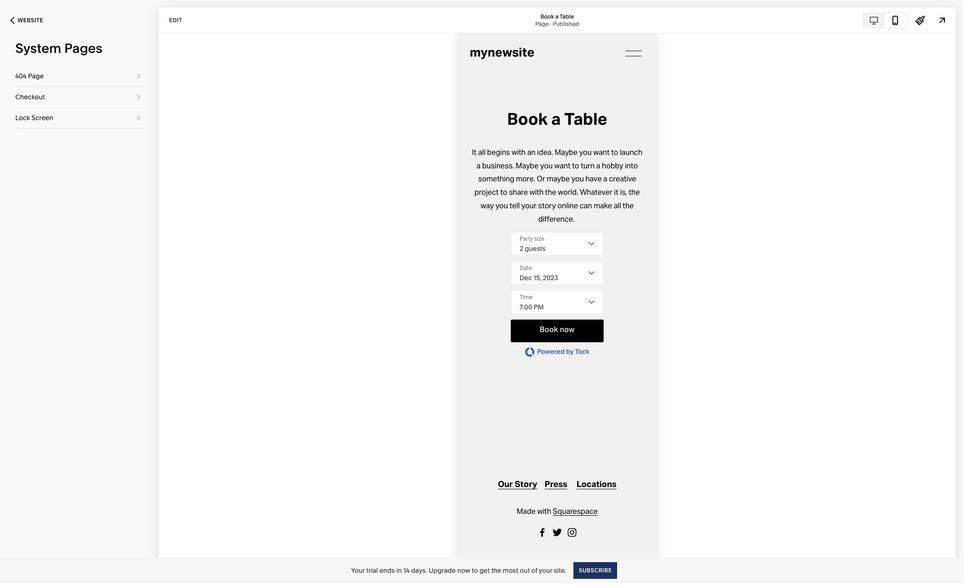 Task type: vqa. For each thing, say whether or not it's contained in the screenshot.
the top the Website
no



Task type: describe. For each thing, give the bounding box(es) containing it.
ends
[[379, 567, 395, 575]]

lock screen
[[15, 114, 53, 122]]

upgrade
[[429, 567, 456, 575]]

your
[[351, 567, 365, 575]]

page inside the book a table page · published
[[535, 20, 549, 27]]

website
[[18, 17, 43, 24]]

published
[[553, 20, 579, 27]]

subscribe
[[579, 567, 612, 574]]

screen
[[31, 114, 53, 122]]

to
[[472, 567, 478, 575]]

of
[[531, 567, 537, 575]]

subscribe button
[[574, 563, 617, 579]]

website button
[[0, 10, 54, 31]]

checkout button
[[15, 87, 143, 107]]

most
[[503, 567, 518, 575]]

edit
[[169, 16, 182, 23]]

out
[[520, 567, 530, 575]]

lock
[[15, 114, 30, 122]]

404 page
[[15, 72, 44, 80]]

·
[[550, 20, 551, 27]]

pages
[[64, 40, 102, 56]]

edit button
[[163, 12, 188, 29]]

14
[[403, 567, 410, 575]]

a
[[555, 13, 559, 20]]

book
[[540, 13, 554, 20]]

checkout
[[15, 93, 45, 101]]

404 page button
[[15, 66, 143, 86]]



Task type: locate. For each thing, give the bounding box(es) containing it.
page inside button
[[28, 72, 44, 80]]

get
[[480, 567, 490, 575]]

the
[[491, 567, 501, 575]]

table
[[560, 13, 574, 20]]

in
[[396, 567, 402, 575]]

site.
[[554, 567, 566, 575]]

book a table page · published
[[535, 13, 579, 27]]

page left ·
[[535, 20, 549, 27]]

1 horizontal spatial page
[[535, 20, 549, 27]]

days.
[[411, 567, 427, 575]]

your
[[539, 567, 552, 575]]

0 horizontal spatial page
[[28, 72, 44, 80]]

page right 404
[[28, 72, 44, 80]]

lock screen button
[[15, 108, 143, 128]]

0 vertical spatial page
[[535, 20, 549, 27]]

1 vertical spatial page
[[28, 72, 44, 80]]

system
[[15, 40, 61, 56]]

now
[[457, 567, 470, 575]]

404
[[15, 72, 27, 80]]

trial
[[366, 567, 378, 575]]

page
[[535, 20, 549, 27], [28, 72, 44, 80]]

system pages
[[15, 40, 102, 56]]

your trial ends in 14 days. upgrade now to get the most out of your site.
[[351, 567, 566, 575]]

tab list
[[863, 13, 906, 28]]



